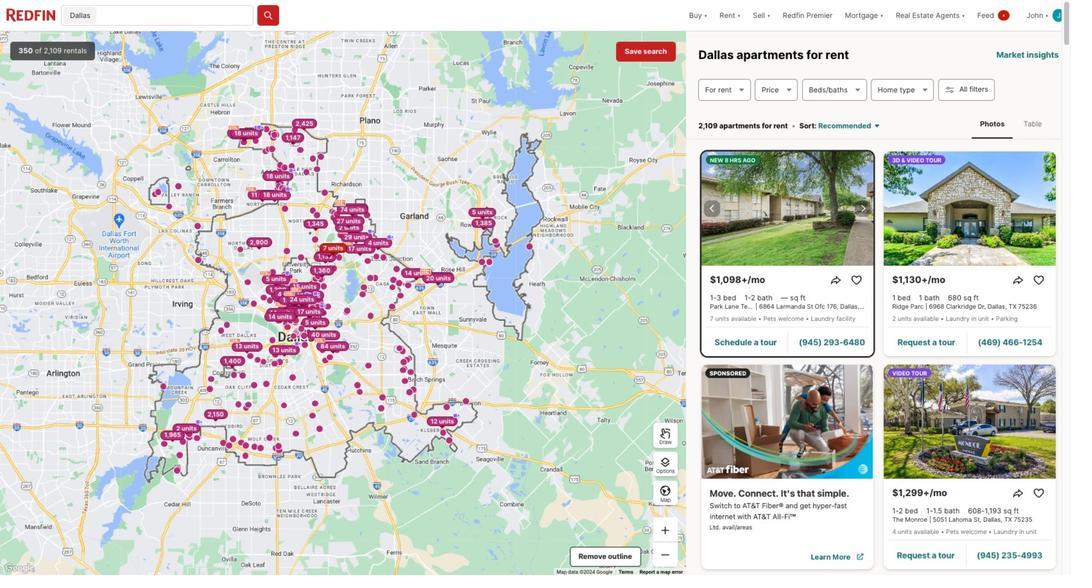 Task type: vqa. For each thing, say whether or not it's contained in the screenshot.
the submit search IMAGE
yes



Task type: describe. For each thing, give the bounding box(es) containing it.
ad element
[[702, 365, 874, 570]]

1 share home image from the top
[[1013, 274, 1025, 286]]

google image
[[3, 562, 36, 575]]

submit search image
[[263, 10, 274, 21]]

map region
[[0, 31, 686, 575]]

previous image
[[706, 203, 719, 215]]



Task type: locate. For each thing, give the bounding box(es) containing it.
Add home to favorites checkbox
[[849, 272, 866, 288], [1031, 272, 1048, 288], [1031, 485, 1048, 502]]

None search field
[[99, 6, 253, 26]]

2 share home image from the top
[[1013, 487, 1025, 500]]

user photo image
[[1053, 9, 1066, 22]]

add home to favorites image
[[851, 274, 863, 286], [1034, 274, 1046, 286], [1034, 487, 1046, 500]]

tab list
[[964, 109, 1059, 139]]

0 vertical spatial share home image
[[1013, 274, 1025, 286]]

share home image
[[831, 274, 843, 286]]

1 vertical spatial share home image
[[1013, 487, 1025, 500]]

advertisement image
[[697, 361, 879, 574]]

share home image
[[1013, 274, 1025, 286], [1013, 487, 1025, 500]]

next image
[[857, 203, 870, 215]]



